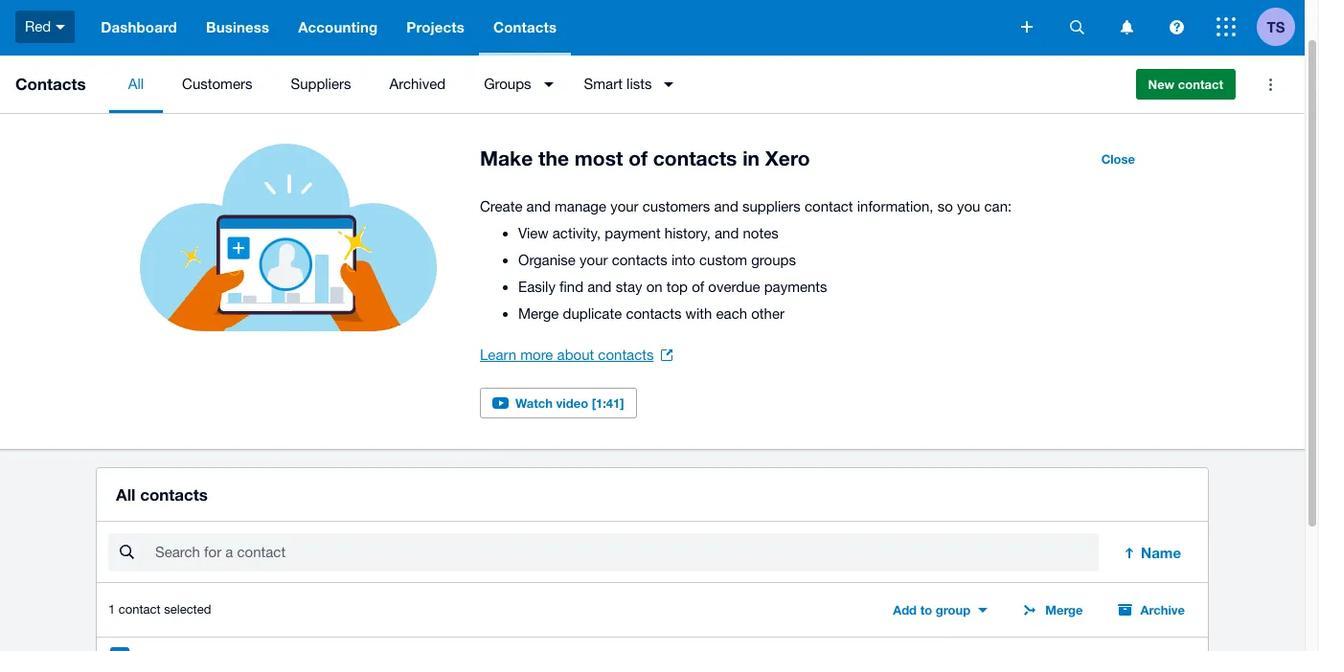 Task type: locate. For each thing, give the bounding box(es) containing it.
1 horizontal spatial svg image
[[1217, 17, 1236, 36]]

with
[[686, 306, 713, 322]]

top
[[667, 279, 688, 295]]

smart
[[584, 76, 623, 92]]

archived button
[[370, 56, 465, 113]]

add to group
[[894, 603, 971, 618]]

contact
[[1179, 77, 1224, 92], [805, 198, 854, 215], [119, 603, 161, 617]]

other
[[752, 306, 785, 322]]

business button
[[192, 0, 284, 56]]

[1:41]
[[592, 396, 625, 411]]

contact right new
[[1179, 77, 1224, 92]]

learn more about contacts
[[480, 347, 654, 363]]

create
[[480, 198, 523, 215]]

information,
[[858, 198, 934, 215]]

contacts down the red popup button in the left of the page
[[15, 74, 86, 94]]

contacts up groups button
[[494, 18, 557, 35]]

2 vertical spatial contact
[[119, 603, 161, 617]]

lists
[[627, 76, 652, 92]]

the
[[539, 147, 569, 171]]

all
[[128, 76, 144, 92], [116, 485, 136, 505]]

red
[[25, 18, 51, 34]]

organise
[[519, 252, 576, 268]]

1 vertical spatial contacts
[[15, 74, 86, 94]]

actions menu image
[[1252, 65, 1290, 104]]

group
[[936, 603, 971, 618]]

0 horizontal spatial contacts
[[15, 74, 86, 94]]

0 vertical spatial your
[[611, 198, 639, 215]]

svg image
[[1121, 20, 1133, 34], [1170, 20, 1184, 34], [1022, 21, 1033, 33], [56, 25, 65, 29]]

accounting button
[[284, 0, 392, 56]]

make
[[480, 147, 533, 171]]

of
[[629, 147, 648, 171], [692, 279, 705, 295]]

activity,
[[553, 225, 601, 242]]

contact right 1
[[119, 603, 161, 617]]

suppliers button
[[272, 56, 370, 113]]

0 vertical spatial all
[[128, 76, 144, 92]]

suppliers
[[743, 198, 801, 215]]

1 vertical spatial your
[[580, 252, 608, 268]]

notes
[[743, 225, 779, 242]]

1 horizontal spatial contact
[[805, 198, 854, 215]]

archive button
[[1107, 595, 1197, 626]]

1 horizontal spatial contacts
[[494, 18, 557, 35]]

contact inside the new contact button
[[1179, 77, 1224, 92]]

merge button
[[1011, 595, 1095, 626]]

of right top
[[692, 279, 705, 295]]

0 horizontal spatial your
[[580, 252, 608, 268]]

your down activity,
[[580, 252, 608, 268]]

all for all
[[128, 76, 144, 92]]

stay
[[616, 279, 643, 295]]

your
[[611, 198, 639, 215], [580, 252, 608, 268]]

smart lists button
[[565, 56, 686, 113]]

your up 'payment'
[[611, 198, 639, 215]]

add to group button
[[882, 595, 1000, 626]]

dashboard
[[101, 18, 177, 35]]

svg image
[[1217, 17, 1236, 36], [1070, 20, 1085, 34]]

0 vertical spatial contacts
[[494, 18, 557, 35]]

accounting
[[298, 18, 378, 35]]

create and manage your customers and suppliers contact information, so you can:
[[480, 198, 1012, 215]]

0 horizontal spatial contact
[[119, 603, 161, 617]]

merge left archive button
[[1046, 603, 1084, 618]]

new
[[1149, 77, 1175, 92]]

all button
[[109, 56, 163, 113]]

and
[[527, 198, 551, 215], [715, 198, 739, 215], [715, 225, 739, 242], [588, 279, 612, 295]]

menu
[[109, 56, 1121, 113]]

can:
[[985, 198, 1012, 215]]

ts
[[1268, 18, 1286, 35]]

0 horizontal spatial merge
[[519, 306, 559, 322]]

1 vertical spatial all
[[116, 485, 136, 505]]

all inside button
[[128, 76, 144, 92]]

merge inside button
[[1046, 603, 1084, 618]]

make the most of contacts in xero
[[480, 147, 810, 171]]

dashboard link
[[86, 0, 192, 56]]

watch video [1:41] button
[[480, 388, 637, 419]]

merge
[[519, 306, 559, 322], [1046, 603, 1084, 618]]

0 vertical spatial merge
[[519, 306, 559, 322]]

1 vertical spatial merge
[[1046, 603, 1084, 618]]

merge down easily
[[519, 306, 559, 322]]

of right most
[[629, 147, 648, 171]]

projects
[[407, 18, 465, 35]]

contact right suppliers at right
[[805, 198, 854, 215]]

and up view
[[527, 198, 551, 215]]

contacts
[[494, 18, 557, 35], [15, 74, 86, 94]]

customers
[[643, 198, 711, 215]]

smart lists
[[584, 76, 652, 92]]

name
[[1142, 545, 1182, 562]]

overdue
[[709, 279, 761, 295]]

contacts
[[653, 147, 737, 171], [612, 252, 668, 268], [626, 306, 682, 322], [598, 347, 654, 363], [140, 485, 208, 505]]

0 vertical spatial contact
[[1179, 77, 1224, 92]]

easily
[[519, 279, 556, 295]]

all for all contacts
[[116, 485, 136, 505]]

merge duplicate contacts with each other
[[519, 306, 785, 322]]

1 horizontal spatial merge
[[1046, 603, 1084, 618]]

0 horizontal spatial of
[[629, 147, 648, 171]]

suppliers
[[291, 76, 351, 92]]

2 horizontal spatial contact
[[1179, 77, 1224, 92]]

1 vertical spatial of
[[692, 279, 705, 295]]

groups
[[484, 76, 532, 92]]

organise your contacts into custom groups
[[519, 252, 796, 268]]

groups button
[[465, 56, 565, 113]]

Search for a contact field
[[153, 535, 1099, 571]]



Task type: describe. For each thing, give the bounding box(es) containing it.
new contact
[[1149, 77, 1224, 92]]

0 vertical spatial of
[[629, 147, 648, 171]]

red button
[[0, 0, 86, 56]]

view activity, payment history, and notes
[[519, 225, 779, 242]]

archive
[[1141, 603, 1186, 618]]

on
[[647, 279, 663, 295]]

contact for 1 contact selected
[[119, 603, 161, 617]]

watch video [1:41]
[[516, 396, 625, 411]]

contacts button
[[479, 0, 571, 56]]

add
[[894, 603, 917, 618]]

each
[[716, 306, 748, 322]]

name button
[[1111, 534, 1197, 572]]

payment
[[605, 225, 661, 242]]

ts button
[[1258, 0, 1305, 56]]

1 vertical spatial contact
[[805, 198, 854, 215]]

payments
[[765, 279, 828, 295]]

find
[[560, 279, 584, 295]]

1 horizontal spatial your
[[611, 198, 639, 215]]

all contacts
[[116, 485, 208, 505]]

projects button
[[392, 0, 479, 56]]

business
[[206, 18, 269, 35]]

close
[[1102, 151, 1136, 167]]

menu containing all
[[109, 56, 1121, 113]]

duplicate
[[563, 306, 622, 322]]

learn
[[480, 347, 517, 363]]

1
[[108, 603, 115, 617]]

watch
[[516, 396, 553, 411]]

and up duplicate
[[588, 279, 612, 295]]

most
[[575, 147, 623, 171]]

so
[[938, 198, 953, 215]]

1 horizontal spatial of
[[692, 279, 705, 295]]

merge for merge
[[1046, 603, 1084, 618]]

contacts inside contacts dropdown button
[[494, 18, 557, 35]]

customers
[[182, 76, 252, 92]]

learn more about contacts link
[[480, 342, 673, 369]]

to
[[921, 603, 933, 618]]

and up custom
[[715, 225, 739, 242]]

groups
[[752, 252, 796, 268]]

contact for new contact
[[1179, 77, 1224, 92]]

merge for merge duplicate contacts with each other
[[519, 306, 559, 322]]

archived
[[390, 76, 446, 92]]

new contact button
[[1136, 69, 1236, 100]]

0 horizontal spatial svg image
[[1070, 20, 1085, 34]]

manage
[[555, 198, 607, 215]]

xero
[[766, 147, 810, 171]]

close button
[[1090, 144, 1147, 174]]

video
[[556, 396, 589, 411]]

view
[[519, 225, 549, 242]]

and left suppliers at right
[[715, 198, 739, 215]]

customers button
[[163, 56, 272, 113]]

history,
[[665, 225, 711, 242]]

easily find and stay on top of overdue payments
[[519, 279, 828, 295]]

svg image inside the red popup button
[[56, 25, 65, 29]]

about
[[557, 347, 594, 363]]

custom
[[700, 252, 748, 268]]

into
[[672, 252, 696, 268]]

more
[[521, 347, 553, 363]]

in
[[743, 147, 760, 171]]

1 contact selected
[[108, 603, 211, 617]]

selected
[[164, 603, 211, 617]]

you
[[957, 198, 981, 215]]



Task type: vqa. For each thing, say whether or not it's contained in the screenshot.
overrides
no



